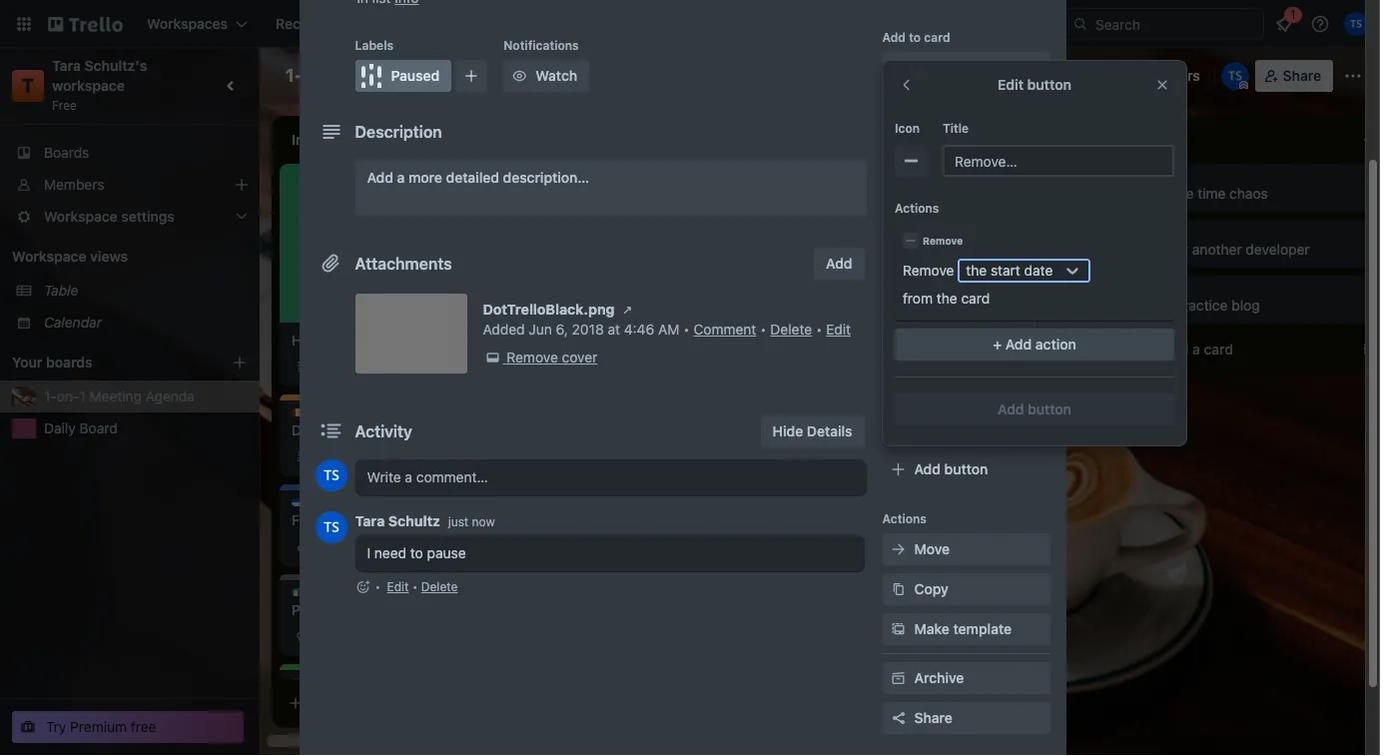 Task type: describe. For each thing, give the bounding box(es) containing it.
color: pink, title: "goal" element for manage
[[1143, 172, 1189, 187]]

hide details link
[[761, 416, 865, 448]]

2018
[[572, 321, 604, 338]]

to down the •
[[411, 601, 424, 618]]

details
[[807, 423, 853, 440]]

0 horizontal spatial power-
[[883, 310, 924, 325]]

from
[[903, 290, 933, 307]]

0 horizontal spatial share
[[915, 709, 953, 726]]

action
[[1036, 336, 1077, 353]]

copy
[[915, 580, 949, 597]]

add inside add a more detailed description… link
[[367, 169, 394, 186]]

(#0)
[[481, 601, 508, 618]]

+
[[993, 336, 1002, 353]]

can inside the team is stuck on x, how can we move forward?
[[760, 185, 784, 202]]

sm image up discuss new training program
[[901, 151, 921, 171]]

sm image for remove cover
[[618, 300, 638, 320]]

0 horizontal spatial tara schultz (taraschultz7) image
[[315, 460, 347, 491]]

1 vertical spatial tara schultz (taraschultz7) image
[[315, 511, 347, 543]]

add reaction image
[[355, 577, 371, 597]]

remove cover
[[507, 349, 598, 366]]

discuss for training
[[879, 172, 924, 187]]

goal for mentor
[[1163, 228, 1189, 243]]

sm image inside labels link
[[889, 98, 909, 118]]

2 vertical spatial -
[[343, 601, 349, 618]]

we for discuss i think we can improve velocity if we make some tooling changes.
[[788, 337, 807, 354]]

1 horizontal spatial share
[[1283, 67, 1322, 84]]

how to use this board
[[292, 332, 433, 349]]

added
[[483, 321, 525, 338]]

workspace
[[12, 248, 86, 265]]

add power-ups link
[[883, 372, 1050, 404]]

fields
[[969, 259, 1009, 276]]

0 horizontal spatial delete link
[[421, 579, 458, 594]]

discuss for you
[[879, 228, 924, 243]]

added jun 6, 2018 at 4:46 am
[[483, 321, 680, 338]]

report?
[[884, 261, 930, 278]]

forward?
[[614, 205, 670, 222]]

description…
[[503, 169, 590, 186]]

attachments
[[355, 255, 452, 273]]

(#3)
[[466, 422, 493, 439]]

tara for schultz
[[355, 512, 385, 529]]

0 vertical spatial members link
[[883, 52, 1050, 84]]

members for the bottommost members "link"
[[44, 176, 104, 193]]

add right +
[[1006, 336, 1032, 353]]

1 horizontal spatial the
[[937, 290, 958, 307]]

0 vertical spatial button
[[1027, 76, 1072, 93]]

move
[[575, 205, 610, 222]]

topic
[[429, 422, 462, 439]]

sm image for make template
[[889, 619, 909, 639]]

1-on-1 meeting agenda inside text field
[[286, 65, 485, 86]]

suggested
[[356, 422, 426, 439]]

card down the custom fields button
[[961, 290, 990, 307]]

1 vertical spatial on-
[[57, 388, 79, 405]]

members for the topmost members "link"
[[915, 59, 976, 76]]

on inside the team is stuck on x, how can we move forward?
[[693, 185, 709, 202]]

color: pink, title: "goal" element for best
[[1143, 284, 1189, 299]]

custom fields button
[[883, 258, 1050, 278]]

0 vertical spatial remove
[[923, 235, 963, 247]]

can inside discuss i think we can improve velocity if we make some tooling changes.
[[640, 337, 664, 354]]

make
[[575, 357, 610, 374]]

show menu image
[[1344, 66, 1364, 86]]

0 horizontal spatial agenda
[[146, 388, 195, 405]]

new training program link
[[859, 184, 1091, 204]]

discuss new training program
[[859, 172, 999, 202]]

how
[[292, 332, 320, 349]]

t
[[22, 74, 34, 97]]

add down report? on the top right of page
[[879, 305, 906, 322]]

sm image for move
[[889, 539, 909, 559]]

add power-ups
[[915, 379, 1018, 396]]

schultz
[[388, 512, 440, 529]]

0 vertical spatial delete
[[771, 321, 812, 338]]

another
[[1193, 241, 1242, 258]]

create from template… image
[[795, 402, 811, 418]]

paused for paused - no need to discuss (#0)
[[292, 601, 339, 618]]

start
[[991, 262, 1021, 279]]

daily
[[44, 420, 76, 437]]

1 vertical spatial power-
[[945, 379, 992, 396]]

button for top 'add button' button
[[1028, 401, 1072, 418]]

discuss for think
[[595, 324, 641, 339]]

please
[[915, 241, 958, 258]]

from the card
[[903, 290, 990, 307]]

1 vertical spatial need
[[375, 601, 407, 618]]

color: blue, title: "fyi" element
[[292, 498, 332, 513]]

move link
[[883, 533, 1050, 565]]

x,
[[713, 185, 726, 202]]

table link
[[44, 281, 248, 301]]

description
[[355, 123, 442, 141]]

detailed
[[446, 169, 499, 186]]

1 vertical spatial add button button
[[883, 454, 1050, 485]]

filters button
[[1130, 60, 1206, 92]]

custom fields
[[915, 259, 1009, 276]]

checklist link
[[883, 132, 1050, 164]]

move
[[915, 540, 950, 557]]

some
[[614, 357, 649, 374]]

+ add action
[[993, 336, 1077, 353]]

0 horizontal spatial 1-
[[44, 388, 57, 405]]

chaos
[[1230, 185, 1268, 202]]

dates
[[915, 179, 953, 196]]

attachment button
[[883, 212, 1050, 244]]

the team is stuck on x, how can we move forward? link
[[575, 184, 807, 224]]

1 horizontal spatial delete link
[[771, 321, 812, 338]]

calendar link
[[44, 313, 248, 333]]

0 vertical spatial actions
[[895, 201, 939, 216]]

1 vertical spatial actions
[[883, 511, 927, 526]]

2 horizontal spatial the
[[966, 262, 987, 279]]

dates button
[[883, 172, 1050, 204]]

color: orange, title: "discuss" element for think
[[575, 324, 641, 339]]

archive link
[[883, 662, 1050, 694]]

best
[[1143, 297, 1172, 314]]

mentor
[[1143, 241, 1189, 258]]

manage time chaos link
[[1143, 184, 1375, 204]]

add button for the bottom 'add button' button
[[915, 461, 988, 477]]

add button for top 'add button' button
[[998, 401, 1072, 418]]

1 vertical spatial meeting
[[89, 388, 142, 405]]

daily board link
[[44, 419, 248, 439]]

close popover image
[[1155, 77, 1171, 93]]

add inside add power-ups link
[[915, 379, 941, 396]]

on- inside text field
[[303, 65, 332, 86]]

add a card button for please
[[847, 298, 1071, 330]]

add a more detailed description… link
[[355, 160, 867, 216]]

now
[[472, 514, 495, 529]]

hide
[[773, 423, 803, 440]]

t link
[[12, 70, 44, 102]]

Remove… text field
[[943, 145, 1175, 177]]

filters
[[1160, 67, 1200, 84]]

premium
[[70, 718, 127, 735]]

discuss can you please give feedback on the report?
[[859, 228, 1072, 278]]

watch button
[[504, 60, 589, 92]]

manage
[[1143, 185, 1194, 202]]

add up return to previous screen icon
[[883, 30, 906, 45]]

add down the "automation"
[[915, 461, 941, 477]]

comment link
[[694, 321, 757, 338]]

0 vertical spatial need
[[374, 544, 407, 561]]

primary element
[[0, 0, 1381, 48]]

labels link
[[883, 92, 1050, 124]]

calendar power-up image
[[987, 67, 1003, 83]]

velocity
[[723, 337, 773, 354]]

1 vertical spatial share button
[[883, 702, 1050, 734]]

star or unstar board image
[[507, 68, 523, 84]]

at
[[608, 321, 620, 338]]

sm image for watch
[[510, 66, 530, 86]]

practice
[[1175, 297, 1228, 314]]

on inside discuss can you please give feedback on the report?
[[1055, 241, 1072, 258]]

notifications
[[504, 38, 579, 53]]

to up return to previous screen icon
[[909, 30, 921, 45]]

add a card button for developer
[[1131, 334, 1355, 366]]

workspace views
[[12, 248, 128, 265]]

add button
[[814, 248, 865, 280]]

goal best practice blog
[[1143, 284, 1260, 314]]

stuck
[[654, 185, 689, 202]]

goal mentor another developer
[[1143, 228, 1310, 258]]

feedback
[[992, 241, 1052, 258]]



Task type: locate. For each thing, give the bounding box(es) containing it.
button down action
[[1028, 401, 1072, 418]]

actions up move
[[883, 511, 927, 526]]

1 horizontal spatial labels
[[915, 99, 958, 116]]

how
[[730, 185, 757, 202]]

can up some
[[640, 337, 664, 354]]

delete link right the comment
[[771, 321, 812, 338]]

meeting inside text field
[[345, 65, 415, 86]]

you
[[888, 241, 912, 258]]

0 horizontal spatial add a card button
[[847, 298, 1071, 330]]

goal inside goal mentor another developer
[[1163, 228, 1189, 243]]

1 horizontal spatial sm image
[[889, 579, 909, 599]]

tara schultz just now
[[355, 512, 495, 529]]

- left activity
[[346, 422, 352, 439]]

fyi
[[312, 498, 330, 513], [292, 511, 312, 528]]

1 horizontal spatial delete
[[771, 321, 812, 338]]

calendar
[[44, 314, 102, 331]]

0 vertical spatial on
[[693, 185, 709, 202]]

0 vertical spatial tara schultz (taraschultz7) image
[[1221, 62, 1249, 90]]

share left show menu image
[[1283, 67, 1322, 84]]

views
[[90, 248, 128, 265]]

add a card button down blog
[[1131, 334, 1355, 366]]

i need to pause
[[367, 544, 466, 561]]

tara schultz (taraschultz7) image left schultz
[[315, 511, 347, 543]]

add a card for another
[[1163, 341, 1234, 358]]

color: black, title: "paused" element
[[355, 60, 452, 92], [292, 588, 332, 596]]

edit link down add button
[[826, 321, 851, 338]]

how to use this board link
[[292, 331, 515, 351]]

color: pink, title: "goal" element
[[1143, 172, 1189, 187], [1143, 228, 1189, 243], [1143, 284, 1189, 299], [292, 678, 332, 686]]

0 horizontal spatial a
[[397, 169, 405, 186]]

1 vertical spatial can
[[640, 337, 664, 354]]

think
[[583, 337, 615, 354]]

0 horizontal spatial members link
[[0, 169, 260, 201]]

sm image inside move link
[[889, 539, 909, 559]]

sm image inside the checklist link
[[889, 138, 909, 158]]

1 goal from the top
[[1163, 172, 1189, 187]]

0 horizontal spatial color: black, title: "paused" element
[[292, 588, 332, 596]]

workspace
[[52, 77, 125, 94]]

- left no
[[343, 601, 349, 618]]

add a card
[[879, 305, 950, 322], [1163, 341, 1234, 358]]

discuss left activity
[[292, 422, 342, 439]]

developer
[[1246, 241, 1310, 258]]

checklist
[[915, 139, 976, 156]]

edit • delete
[[387, 579, 458, 594]]

- for fyi
[[316, 511, 322, 528]]

i left think
[[575, 337, 579, 354]]

sm image left move
[[889, 539, 909, 559]]

need
[[374, 544, 407, 561], [375, 601, 407, 618]]

changes.
[[701, 357, 759, 374]]

paused left no
[[292, 601, 339, 618]]

custom
[[915, 259, 966, 276]]

0 vertical spatial sm image
[[618, 300, 638, 320]]

0 vertical spatial add button
[[998, 401, 1072, 418]]

sm image inside archive link
[[889, 668, 909, 688]]

2 vertical spatial button
[[945, 461, 988, 477]]

make
[[915, 620, 950, 637]]

sm image down added
[[483, 348, 503, 368]]

1 horizontal spatial paused
[[391, 67, 440, 84]]

add button down the "automation"
[[915, 461, 988, 477]]

1 horizontal spatial create from template… image
[[1363, 342, 1379, 358]]

tara schultz (taraschultz7) image up color: blue, title: "fyi" element at the bottom of page
[[315, 460, 347, 491]]

1 inside text field
[[332, 65, 341, 86]]

goal down mentor
[[1163, 284, 1189, 299]]

1 horizontal spatial tara schultz (taraschultz7) image
[[1221, 62, 1249, 90]]

(#6)
[[461, 511, 489, 528]]

edit
[[998, 76, 1024, 93], [826, 321, 851, 338], [387, 579, 409, 594]]

discuss i think we can improve velocity if we make some tooling changes.
[[575, 324, 807, 374]]

sm image for members
[[889, 58, 909, 78]]

discuss discuss - suggested topic (#3)
[[292, 409, 493, 439]]

0 vertical spatial add a card
[[879, 305, 950, 322]]

discuss for -
[[312, 409, 357, 424]]

sm image left workspace visible icon on the left of the page
[[510, 66, 530, 86]]

members down boards
[[44, 176, 104, 193]]

a down report? on the top right of page
[[909, 305, 917, 322]]

the inside discuss can you please give feedback on the report?
[[859, 261, 880, 278]]

we
[[787, 185, 806, 202], [618, 337, 637, 354], [788, 337, 807, 354]]

remove down please
[[903, 262, 955, 279]]

blog
[[1232, 297, 1260, 314]]

automation image
[[1094, 60, 1122, 88]]

your boards with 2 items element
[[12, 351, 202, 375]]

boards
[[46, 354, 93, 371]]

a for can you please give feedback on the report?
[[909, 305, 917, 322]]

free
[[131, 718, 156, 735]]

power-ups
[[883, 310, 948, 325]]

1 vertical spatial labels
[[915, 99, 958, 116]]

1 horizontal spatial tara schultz (taraschultz7) image
[[1345, 12, 1369, 36]]

discuss inside "fyi fyi - discuss if interested (#6)"
[[326, 511, 377, 528]]

sm image inside members "link"
[[889, 58, 909, 78]]

create from template… image for can you please give feedback on the report?
[[1079, 306, 1095, 322]]

button right calendar power-up image
[[1027, 76, 1072, 93]]

delete
[[771, 321, 812, 338], [421, 579, 458, 594]]

- for discuss
[[346, 422, 352, 439]]

training
[[892, 185, 940, 202]]

color: black, title: "paused" element containing paused
[[355, 60, 452, 92]]

ups inside add power-ups link
[[992, 379, 1018, 396]]

can you please give feedback on the report? link
[[859, 240, 1091, 280]]

more
[[409, 169, 442, 186]]

actions down dates
[[895, 201, 939, 216]]

add button
[[998, 401, 1072, 418], [915, 461, 988, 477]]

can
[[760, 185, 784, 202], [640, 337, 664, 354]]

open information menu image
[[1311, 14, 1331, 34]]

discuss inside discuss new training program
[[879, 172, 924, 187]]

is
[[640, 185, 650, 202]]

1 vertical spatial tara
[[355, 512, 385, 529]]

button
[[1027, 76, 1072, 93], [1028, 401, 1072, 418], [945, 461, 988, 477]]

create from template… image for mentor another developer
[[1363, 342, 1379, 358]]

share
[[1283, 67, 1322, 84], [915, 709, 953, 726]]

0 vertical spatial share button
[[1255, 60, 1334, 92]]

remove
[[923, 235, 963, 247], [903, 262, 955, 279], [507, 349, 558, 366]]

add a card button
[[847, 298, 1071, 330], [1131, 334, 1355, 366]]

sm image up 4:46
[[618, 300, 638, 320]]

if left interested
[[380, 511, 389, 528]]

0 horizontal spatial delete
[[421, 579, 458, 594]]

0 horizontal spatial i
[[367, 544, 371, 561]]

1 horizontal spatial add a card
[[1163, 341, 1234, 358]]

1- inside text field
[[286, 65, 303, 86]]

0 vertical spatial ups
[[924, 310, 948, 325]]

tara inside tara schultz's workspace free
[[52, 57, 81, 74]]

add board image
[[232, 355, 248, 371]]

- inside "fyi fyi - discuss if interested (#6)"
[[316, 511, 322, 528]]

sm image left copy
[[889, 579, 909, 599]]

add a card down report? on the top right of page
[[879, 305, 950, 322]]

edit for edit button
[[998, 76, 1024, 93]]

0 vertical spatial -
[[346, 422, 352, 439]]

goal for manage
[[1163, 172, 1189, 187]]

0 horizontal spatial can
[[640, 337, 664, 354]]

power ups image
[[1066, 68, 1082, 84]]

0 vertical spatial edit
[[998, 76, 1024, 93]]

create from template… image
[[1079, 306, 1095, 322], [1363, 342, 1379, 358]]

remove down jun
[[507, 349, 558, 366]]

1 horizontal spatial edit
[[826, 321, 851, 338]]

1-on-1 meeting agenda down your boards with 2 items element
[[44, 388, 195, 405]]

on right feedback
[[1055, 241, 1072, 258]]

delete link
[[771, 321, 812, 338], [421, 579, 458, 594]]

1 vertical spatial button
[[1028, 401, 1072, 418]]

0 vertical spatial share
[[1283, 67, 1322, 84]]

discuss inside discuss i think we can improve velocity if we make some tooling changes.
[[595, 324, 641, 339]]

0 horizontal spatial sm image
[[618, 300, 638, 320]]

labels up title
[[915, 99, 958, 116]]

title
[[943, 121, 969, 136]]

members link up labels link
[[883, 52, 1050, 84]]

to left pause
[[410, 544, 423, 561]]

discuss down use
[[312, 409, 357, 424]]

1 vertical spatial delete
[[421, 579, 458, 594]]

delete link right the •
[[421, 579, 458, 594]]

try premium free
[[46, 718, 156, 735]]

i inside discuss i think we can improve velocity if we make some tooling changes.
[[575, 337, 579, 354]]

0 horizontal spatial labels
[[355, 38, 394, 53]]

edit down add button
[[826, 321, 851, 338]]

1 vertical spatial edit
[[826, 321, 851, 338]]

dottrelloblack.png
[[483, 301, 615, 318]]

remove cover link
[[483, 348, 598, 368]]

sm image inside copy "link"
[[889, 579, 909, 599]]

tara up workspace
[[52, 57, 81, 74]]

sm image left the make
[[889, 619, 909, 639]]

remove inside remove cover link
[[507, 349, 558, 366]]

goal for best
[[1163, 284, 1189, 299]]

0 horizontal spatial on-
[[57, 388, 79, 405]]

template
[[954, 620, 1012, 637]]

power-
[[883, 310, 924, 325], [945, 379, 992, 396]]

color: red, title: "blocker" element
[[575, 172, 615, 180]]

0 vertical spatial members
[[915, 59, 976, 76]]

1 vertical spatial 1-on-1 meeting agenda
[[44, 388, 195, 405]]

button for the bottom 'add button' button
[[945, 461, 988, 477]]

1 vertical spatial delete link
[[421, 579, 458, 594]]

use
[[341, 332, 364, 349]]

i up add reaction icon in the left of the page
[[367, 544, 371, 561]]

add inside add button
[[826, 255, 853, 272]]

Search field
[[1089, 9, 1264, 39]]

discuss left schultz
[[326, 511, 377, 528]]

edit left the •
[[387, 579, 409, 594]]

goal
[[1163, 172, 1189, 187], [1163, 228, 1189, 243], [1163, 284, 1189, 299]]

make template link
[[883, 613, 1050, 645]]

can right how
[[760, 185, 784, 202]]

on left 'x,'
[[693, 185, 709, 202]]

discuss inside discuss can you please give feedback on the report?
[[879, 228, 924, 243]]

give
[[961, 241, 988, 258]]

0 vertical spatial add a card button
[[847, 298, 1071, 330]]

edit left power ups icon
[[998, 76, 1024, 93]]

2 vertical spatial edit
[[387, 579, 409, 594]]

edit for edit • delete
[[387, 579, 409, 594]]

1 vertical spatial color: black, title: "paused" element
[[292, 588, 332, 596]]

power- down confluence
[[945, 379, 992, 396]]

color: orange, title: "discuss" element for training
[[859, 172, 924, 187]]

add down confluence
[[915, 379, 941, 396]]

1 horizontal spatial edit link
[[826, 321, 851, 338]]

discuss - suggested topic (#3) link
[[292, 421, 515, 441]]

card up confluence
[[921, 305, 950, 322]]

paused inside paused - no need to discuss (#0) link
[[292, 601, 339, 618]]

share button down 1 notification image
[[1255, 60, 1334, 92]]

workspace visible image
[[543, 68, 559, 84]]

0 vertical spatial goal
[[1163, 172, 1189, 187]]

0 vertical spatial 1-
[[286, 65, 303, 86]]

time
[[1198, 185, 1226, 202]]

1 horizontal spatial add button
[[998, 401, 1072, 418]]

share down archive
[[915, 709, 953, 726]]

labels
[[355, 38, 394, 53], [915, 99, 958, 116]]

return to previous screen image
[[899, 77, 915, 93]]

search image
[[1073, 16, 1089, 32]]

1 vertical spatial edit link
[[387, 579, 409, 594]]

paused for paused
[[391, 67, 440, 84]]

0 horizontal spatial create from template… image
[[1079, 306, 1095, 322]]

0 vertical spatial meeting
[[345, 65, 415, 86]]

we right how
[[787, 185, 806, 202]]

-
[[346, 422, 352, 439], [316, 511, 322, 528], [343, 601, 349, 618]]

0 vertical spatial power-
[[883, 310, 924, 325]]

2 goal from the top
[[1163, 228, 1189, 243]]

color: black, title: "paused" element up description
[[355, 60, 452, 92]]

add a card down practice
[[1163, 341, 1234, 358]]

discuss up report? on the top right of page
[[879, 228, 924, 243]]

0 horizontal spatial edit link
[[387, 579, 409, 594]]

sm image down the add to card
[[889, 58, 909, 78]]

0 vertical spatial if
[[776, 337, 785, 354]]

program
[[944, 185, 999, 202]]

1 vertical spatial -
[[316, 511, 322, 528]]

mentor another developer link
[[1143, 240, 1375, 260]]

color: pink, title: "goal" element for mentor
[[1143, 228, 1189, 243]]

members down the add to card
[[915, 59, 976, 76]]

a for mentor another developer
[[1193, 341, 1201, 358]]

2 vertical spatial a
[[1193, 341, 1201, 358]]

0 vertical spatial a
[[397, 169, 405, 186]]

1 vertical spatial if
[[380, 511, 389, 528]]

0 vertical spatial i
[[575, 337, 579, 354]]

ups down +
[[992, 379, 1018, 396]]

sm image
[[889, 58, 909, 78], [510, 66, 530, 86], [889, 98, 909, 118], [889, 138, 909, 158], [901, 151, 921, 171], [483, 348, 503, 368], [889, 539, 909, 559], [889, 619, 909, 639], [889, 668, 909, 688]]

edit link left the •
[[387, 579, 409, 594]]

the start date
[[966, 262, 1053, 279]]

add button button down + add action
[[895, 394, 1175, 426]]

1 horizontal spatial a
[[909, 305, 917, 322]]

we for the team is stuck on x, how can we move forward?
[[787, 185, 806, 202]]

sm image for archive
[[889, 579, 909, 599]]

to left use
[[324, 332, 337, 349]]

on-
[[303, 65, 332, 86], [57, 388, 79, 405]]

add to card
[[883, 30, 951, 45]]

we up some
[[618, 337, 637, 354]]

0 vertical spatial edit link
[[826, 321, 851, 338]]

ups
[[924, 310, 948, 325], [992, 379, 1018, 396]]

members link down boards
[[0, 169, 260, 201]]

tara schultz (taraschultz7) image
[[1345, 12, 1369, 36], [315, 460, 347, 491]]

tara for schultz's
[[52, 57, 81, 74]]

tara schultz (taraschultz7) image right the open information menu icon
[[1345, 12, 1369, 36]]

Board name text field
[[276, 60, 495, 92]]

am
[[658, 321, 680, 338]]

1 horizontal spatial i
[[575, 337, 579, 354]]

sm image for checklist
[[889, 138, 909, 158]]

4:46
[[624, 321, 655, 338]]

1 horizontal spatial members
[[915, 59, 976, 76]]

Write a comment text field
[[355, 460, 867, 495]]

1 horizontal spatial add a card button
[[1131, 334, 1355, 366]]

delete right the •
[[421, 579, 458, 594]]

1-on-1 meeting agenda
[[286, 65, 485, 86], [44, 388, 195, 405]]

tara
[[52, 57, 81, 74], [355, 512, 385, 529]]

sm image left archive
[[889, 668, 909, 688]]

remove up custom
[[923, 235, 963, 247]]

card up labels link
[[924, 30, 951, 45]]

add button down + add action
[[998, 401, 1072, 418]]

0 horizontal spatial 1-on-1 meeting agenda
[[44, 388, 195, 405]]

0 vertical spatial labels
[[355, 38, 394, 53]]

sm image
[[618, 300, 638, 320], [889, 579, 909, 599]]

button down the "automation"
[[945, 461, 988, 477]]

sm image up icon
[[889, 98, 909, 118]]

sm image for remove cover
[[483, 348, 503, 368]]

share button down archive link on the bottom of the page
[[883, 702, 1050, 734]]

1 vertical spatial on
[[1055, 241, 1072, 258]]

table
[[44, 282, 78, 299]]

1 notification image
[[1273, 12, 1297, 36]]

add a card for you
[[879, 305, 950, 322]]

make template
[[915, 620, 1012, 637]]

jun
[[529, 321, 552, 338]]

card down practice
[[1204, 341, 1234, 358]]

team
[[604, 185, 636, 202]]

1 vertical spatial a
[[909, 305, 917, 322]]

just now link
[[448, 514, 495, 529]]

0 vertical spatial add button button
[[895, 394, 1175, 426]]

0 vertical spatial create from template… image
[[1079, 306, 1095, 322]]

goal inside goal manage time chaos
[[1163, 172, 1189, 187]]

if inside discuss i think we can improve velocity if we make some tooling changes.
[[776, 337, 785, 354]]

goal manage time chaos
[[1143, 172, 1268, 202]]

1 horizontal spatial share button
[[1255, 60, 1334, 92]]

need down fyi - discuss if interested (#6) link
[[374, 544, 407, 561]]

if inside "fyi fyi - discuss if interested (#6)"
[[380, 511, 389, 528]]

- inside the "discuss discuss - suggested topic (#3)"
[[346, 422, 352, 439]]

color: orange, title: "discuss" element for you
[[859, 228, 924, 243]]

1 vertical spatial 1-
[[44, 388, 57, 405]]

1 vertical spatial sm image
[[889, 579, 909, 599]]

1-
[[286, 65, 303, 86], [44, 388, 57, 405]]

1 vertical spatial goal
[[1163, 228, 1189, 243]]

power- down from
[[883, 310, 924, 325]]

0 horizontal spatial meeting
[[89, 388, 142, 405]]

need right no
[[375, 601, 407, 618]]

add left more
[[367, 169, 394, 186]]

can
[[859, 241, 885, 258]]

we inside the team is stuck on x, how can we move forward?
[[787, 185, 806, 202]]

0 horizontal spatial ups
[[924, 310, 948, 325]]

paused up description
[[391, 67, 440, 84]]

add a card button up confluence
[[847, 298, 1071, 330]]

delete right the comment
[[771, 321, 812, 338]]

1-on-1 meeting agenda up description
[[286, 65, 485, 86]]

3 goal from the top
[[1163, 284, 1189, 299]]

edit button
[[998, 76, 1072, 93]]

0 horizontal spatial if
[[380, 511, 389, 528]]

1 horizontal spatial can
[[760, 185, 784, 202]]

paused - no need to discuss (#0)
[[292, 601, 508, 618]]

no
[[353, 601, 372, 618]]

1 horizontal spatial ups
[[992, 379, 1018, 396]]

board image
[[583, 67, 599, 83]]

daily board
[[44, 420, 118, 437]]

we right velocity
[[788, 337, 807, 354]]

0 horizontal spatial tara
[[52, 57, 81, 74]]

1 vertical spatial remove
[[903, 262, 955, 279]]

discuss down icon
[[879, 172, 924, 187]]

ups down from the card
[[924, 310, 948, 325]]

1 vertical spatial members link
[[0, 169, 260, 201]]

agenda up 'daily board' link
[[146, 388, 195, 405]]

goal left time
[[1163, 172, 1189, 187]]

agenda inside text field
[[419, 65, 485, 86]]

a
[[397, 169, 405, 186], [909, 305, 917, 322], [1193, 341, 1201, 358]]

- left schultz
[[316, 511, 322, 528]]

members
[[915, 59, 976, 76], [44, 176, 104, 193]]

color: orange, title: "discuss" element
[[859, 172, 924, 187], [859, 228, 924, 243], [575, 324, 641, 339], [292, 409, 357, 424]]

tooling
[[653, 357, 697, 374]]

to
[[909, 30, 921, 45], [324, 332, 337, 349], [410, 544, 423, 561], [411, 601, 424, 618]]

add down the best
[[1163, 341, 1189, 358]]

0 vertical spatial color: black, title: "paused" element
[[355, 60, 452, 92]]

color: black, title: "paused" element left add reaction icon in the left of the page
[[292, 588, 332, 596]]

edit for edit
[[826, 321, 851, 338]]

goal inside the "goal best practice blog"
[[1163, 284, 1189, 299]]

pause
[[427, 544, 466, 561]]

0 vertical spatial can
[[760, 185, 784, 202]]

1 vertical spatial add button
[[915, 461, 988, 477]]

sm image inside the make template "link"
[[889, 619, 909, 639]]

a left more
[[397, 169, 405, 186]]

hide details
[[773, 423, 853, 440]]

•
[[412, 579, 418, 594]]

add left can on the right of page
[[826, 255, 853, 272]]

just
[[448, 514, 469, 529]]

a down practice
[[1193, 341, 1201, 358]]

agenda left star or unstar board icon
[[419, 65, 485, 86]]

tara left schultz
[[355, 512, 385, 529]]

sm image for archive
[[889, 668, 909, 688]]

1 vertical spatial share
[[915, 709, 953, 726]]

1 vertical spatial tara schultz (taraschultz7) image
[[315, 460, 347, 491]]

if right velocity
[[776, 337, 785, 354]]

sm image inside 'watch' button
[[510, 66, 530, 86]]

tara schultz (taraschultz7) image
[[1221, 62, 1249, 90], [315, 511, 347, 543]]

add down add power-ups
[[998, 401, 1024, 418]]



Task type: vqa. For each thing, say whether or not it's contained in the screenshot.
workspaces
no



